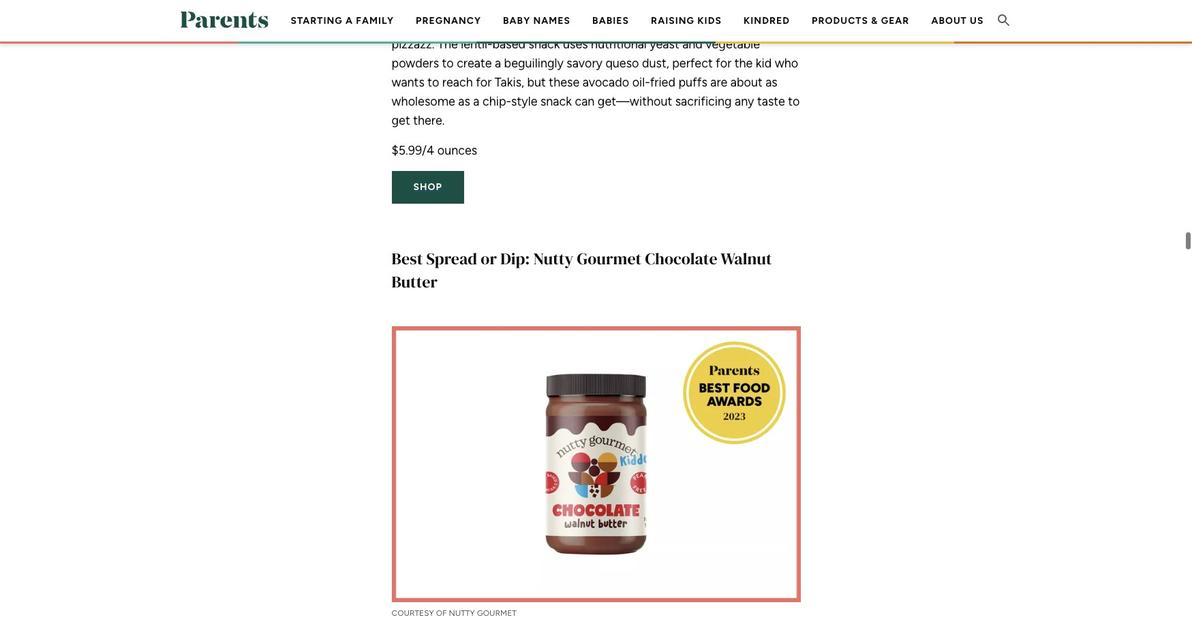 Task type: describe. For each thing, give the bounding box(es) containing it.
who
[[775, 56, 799, 71]]

reach
[[442, 75, 473, 90]]

or
[[481, 247, 497, 270]]

a inside navigation
[[346, 15, 353, 27]]

$5.99/4
[[392, 143, 435, 158]]

gourmet inside "best spread or dip: nutty gourmet chocolate walnut butter"
[[577, 247, 642, 270]]

best
[[392, 247, 423, 270]]

spread
[[427, 247, 477, 270]]

beguilingly
[[504, 56, 564, 71]]

dip:
[[501, 247, 530, 270]]

oil-
[[633, 75, 650, 90]]

1 vertical spatial snack
[[541, 94, 572, 109]]

the
[[438, 37, 458, 52]]

starting
[[291, 15, 343, 27]]

nutritional
[[591, 37, 647, 52]]

0 vertical spatial for
[[716, 56, 732, 71]]

baby
[[503, 15, 531, 27]]

2 horizontal spatial to
[[789, 94, 800, 109]]

flavor,
[[495, 18, 529, 33]]

us
[[970, 15, 984, 27]]

raising
[[651, 15, 695, 27]]

products & gear
[[812, 15, 910, 27]]

full
[[392, 18, 411, 33]]

about
[[932, 15, 967, 27]]

sacrificing
[[676, 94, 732, 109]]

starting a family link
[[291, 15, 394, 27]]

wholesome
[[392, 94, 455, 109]]

about
[[731, 75, 763, 90]]

avocado
[[583, 75, 630, 90]]

pregnancy link
[[416, 15, 481, 27]]

&
[[872, 15, 879, 27]]

1 vertical spatial as
[[458, 94, 470, 109]]

jar of nutty gourmet chocolate walnut butter image
[[392, 326, 801, 603]]

products & gear link
[[812, 15, 910, 27]]

kid
[[756, 56, 772, 71]]

takis,
[[495, 75, 524, 90]]

0 vertical spatial as
[[766, 75, 778, 90]]

gear
[[882, 15, 910, 27]]

chocolate
[[645, 247, 718, 270]]

1 vertical spatial to
[[428, 75, 439, 90]]

these inside crunch with pizzazz. the lentil-based snack uses nutritional yeast and vegetable powders to create a beguilingly savory queso dust, perfect for the kid who wants to reach for takis, but these avocado oil-fried puffs are about as wholesome as a chip-style snack can get—without sacrificing any taste to get there.
[[549, 75, 580, 90]]

but
[[527, 75, 546, 90]]

0 horizontal spatial nutty
[[449, 609, 475, 618]]

0 vertical spatial puffs
[[683, 18, 712, 33]]

babies
[[593, 15, 629, 27]]

crunch
[[715, 18, 753, 33]]

visit parents' homepage image
[[180, 12, 268, 28]]

walnut
[[721, 247, 772, 270]]

kindred link
[[744, 15, 790, 27]]

sized
[[464, 18, 492, 33]]

shop link
[[392, 171, 464, 204]]

of for texas-
[[414, 18, 425, 33]]

crunch with pizzazz. the lentil-based snack uses nutritional yeast and vegetable powders to create a beguilingly savory queso dust, perfect for the kid who wants to reach for takis, but these avocado oil-fried puffs are about as wholesome as a chip-style snack can get—without sacrificing any taste to get there.
[[392, 18, 800, 128]]

courtesy
[[392, 609, 434, 618]]

perfect
[[672, 56, 713, 71]]

about us
[[932, 15, 984, 27]]

butter
[[392, 271, 438, 293]]

starting a family
[[291, 15, 394, 27]]

1 vertical spatial a
[[495, 56, 501, 71]]

raising kids
[[651, 15, 722, 27]]

shop
[[414, 181, 443, 193]]

taste
[[758, 94, 786, 109]]

chip-
[[483, 94, 511, 109]]

style
[[511, 94, 538, 109]]

and
[[683, 37, 703, 52]]



Task type: locate. For each thing, give the bounding box(es) containing it.
a left family
[[346, 15, 353, 27]]

1 horizontal spatial gourmet
[[577, 247, 642, 270]]

dairy-free, grain-free puffs link
[[566, 18, 712, 33]]

family
[[356, 15, 394, 27]]

2 horizontal spatial a
[[495, 56, 501, 71]]

with
[[756, 18, 780, 33]]

free
[[658, 18, 680, 33]]

nutty
[[534, 247, 574, 270], [449, 609, 475, 618]]

courtesy of nutty gourmet
[[392, 609, 517, 618]]

products
[[812, 15, 869, 27]]

baby names link
[[503, 15, 571, 27]]

1 vertical spatial for
[[476, 75, 492, 90]]

1 horizontal spatial of
[[436, 609, 447, 618]]

are
[[711, 75, 728, 90]]

uses
[[563, 37, 588, 52]]

for up are in the right top of the page
[[716, 56, 732, 71]]

nutty inside "best spread or dip: nutty gourmet chocolate walnut butter"
[[534, 247, 574, 270]]

get
[[392, 113, 410, 128]]

puffs
[[683, 18, 712, 33], [679, 75, 708, 90]]

for
[[716, 56, 732, 71], [476, 75, 492, 90]]

free,
[[598, 18, 623, 33]]

0 horizontal spatial to
[[428, 75, 439, 90]]

pizzazz.
[[392, 37, 435, 52]]

2 vertical spatial a
[[473, 94, 480, 109]]

0 vertical spatial these
[[532, 18, 563, 33]]

queso
[[606, 56, 639, 71]]

based
[[493, 37, 526, 52]]

as
[[766, 75, 778, 90], [458, 94, 470, 109]]

nutty right the courtesy
[[449, 609, 475, 618]]

header navigation
[[280, 0, 995, 85]]

can
[[575, 94, 595, 109]]

$5.99/4 ounces
[[392, 143, 477, 158]]

fried
[[650, 75, 676, 90]]

baby names
[[503, 15, 571, 27]]

these
[[532, 18, 563, 33], [549, 75, 580, 90]]

these right but
[[549, 75, 580, 90]]

puffs inside crunch with pizzazz. the lentil-based snack uses nutritional yeast and vegetable powders to create a beguilingly savory queso dust, perfect for the kid who wants to reach for takis, but these avocado oil-fried puffs are about as wholesome as a chip-style snack can get—without sacrificing any taste to get there.
[[679, 75, 708, 90]]

of for nutty
[[436, 609, 447, 618]]

1 horizontal spatial as
[[766, 75, 778, 90]]

get—without
[[598, 94, 673, 109]]

1 vertical spatial these
[[549, 75, 580, 90]]

snack
[[529, 37, 560, 52], [541, 94, 572, 109]]

1 horizontal spatial nutty
[[534, 247, 574, 270]]

kindred
[[744, 15, 790, 27]]

any
[[735, 94, 755, 109]]

to
[[442, 56, 454, 71], [428, 75, 439, 90], [789, 94, 800, 109]]

0 vertical spatial to
[[442, 56, 454, 71]]

savory
[[567, 56, 603, 71]]

search image
[[996, 12, 1012, 28]]

snack down the full of texas-sized flavor, these dairy-free, grain-free puffs
[[529, 37, 560, 52]]

raising kids link
[[651, 15, 722, 27]]

a
[[346, 15, 353, 27], [495, 56, 501, 71], [473, 94, 480, 109]]

1 horizontal spatial to
[[442, 56, 454, 71]]

as up taste
[[766, 75, 778, 90]]

nutty right dip:
[[534, 247, 574, 270]]

of right the courtesy
[[436, 609, 447, 618]]

names
[[534, 15, 571, 27]]

create
[[457, 56, 492, 71]]

1 vertical spatial gourmet
[[477, 609, 517, 618]]

of right the "full"
[[414, 18, 425, 33]]

1 vertical spatial puffs
[[679, 75, 708, 90]]

powders
[[392, 56, 439, 71]]

0 horizontal spatial of
[[414, 18, 425, 33]]

pregnancy
[[416, 15, 481, 27]]

0 vertical spatial nutty
[[534, 247, 574, 270]]

wants
[[392, 75, 425, 90]]

1 horizontal spatial a
[[473, 94, 480, 109]]

snack down but
[[541, 94, 572, 109]]

to right taste
[[789, 94, 800, 109]]

yeast
[[650, 37, 680, 52]]

best spread or dip: nutty gourmet chocolate walnut butter
[[392, 247, 772, 293]]

lentil-
[[461, 37, 493, 52]]

a left chip-
[[473, 94, 480, 109]]

0 vertical spatial a
[[346, 15, 353, 27]]

to down the
[[442, 56, 454, 71]]

puffs down perfect
[[679, 75, 708, 90]]

the
[[735, 56, 753, 71]]

grain-
[[626, 18, 658, 33]]

there.
[[413, 113, 445, 128]]

full of texas-sized flavor, these dairy-free, grain-free puffs
[[392, 18, 712, 33]]

for down create
[[476, 75, 492, 90]]

dust,
[[642, 56, 669, 71]]

0 horizontal spatial a
[[346, 15, 353, 27]]

1 horizontal spatial for
[[716, 56, 732, 71]]

1 vertical spatial nutty
[[449, 609, 475, 618]]

these right baby
[[532, 18, 563, 33]]

0 vertical spatial snack
[[529, 37, 560, 52]]

vegetable
[[706, 37, 760, 52]]

ounces
[[438, 143, 477, 158]]

texas-
[[428, 18, 464, 33]]

1 vertical spatial of
[[436, 609, 447, 618]]

to up wholesome
[[428, 75, 439, 90]]

dairy-
[[566, 18, 598, 33]]

a down based
[[495, 56, 501, 71]]

2 vertical spatial to
[[789, 94, 800, 109]]

0 vertical spatial of
[[414, 18, 425, 33]]

of
[[414, 18, 425, 33], [436, 609, 447, 618]]

as down reach
[[458, 94, 470, 109]]

0 vertical spatial gourmet
[[577, 247, 642, 270]]

0 horizontal spatial gourmet
[[477, 609, 517, 618]]

puffs up and
[[683, 18, 712, 33]]

about us link
[[932, 15, 984, 27]]

0 horizontal spatial for
[[476, 75, 492, 90]]

0 horizontal spatial as
[[458, 94, 470, 109]]

kids
[[698, 15, 722, 27]]

babies link
[[593, 15, 629, 27]]

gourmet
[[577, 247, 642, 270], [477, 609, 517, 618]]



Task type: vqa. For each thing, say whether or not it's contained in the screenshot.
get
yes



